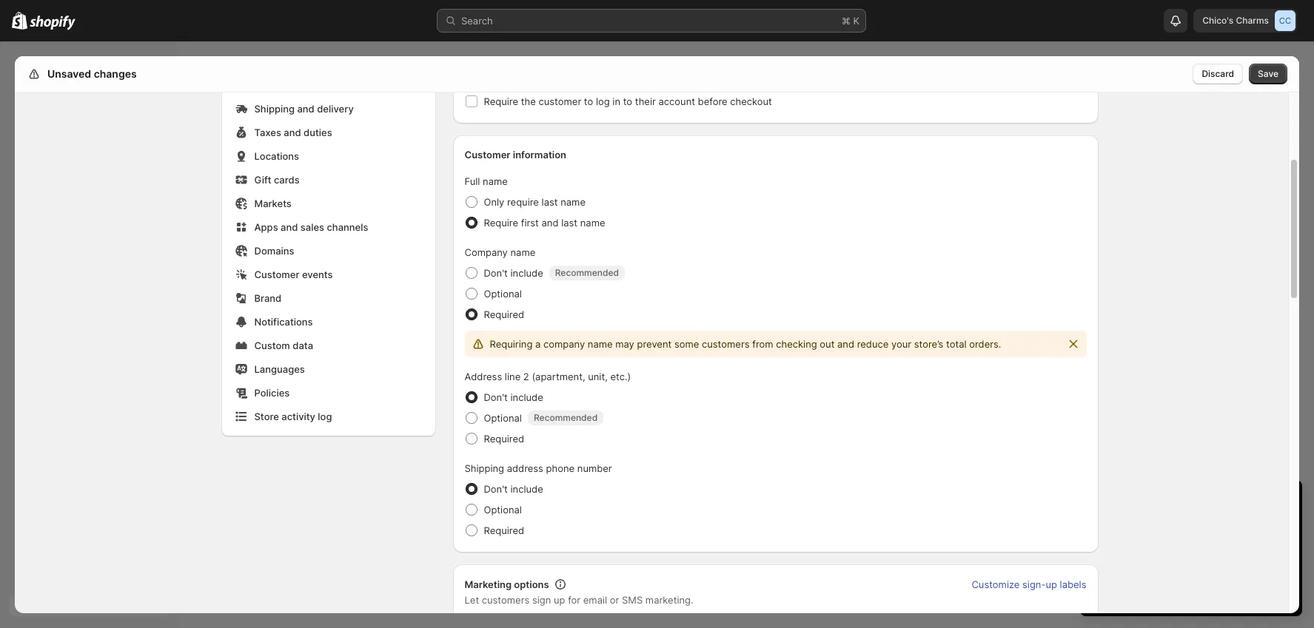 Task type: describe. For each thing, give the bounding box(es) containing it.
your for your trial just started
[[1096, 494, 1127, 512]]

1 include from the top
[[511, 267, 544, 279]]

sign
[[533, 595, 551, 607]]

name inside alert
[[588, 339, 613, 350]]

line
[[505, 371, 521, 383]]

customer for customer information
[[465, 149, 511, 161]]

taxes and duties link
[[231, 122, 426, 143]]

notifications link
[[231, 312, 426, 333]]

to for select
[[1157, 544, 1166, 556]]

discard button
[[1194, 64, 1244, 84]]

shopify
[[1226, 544, 1260, 556]]

marketing.
[[646, 595, 694, 607]]

notifications
[[254, 316, 313, 328]]

1 horizontal spatial log
[[596, 96, 610, 107]]

languages
[[254, 364, 305, 376]]

prevent
[[637, 339, 672, 350]]

taxes and duties
[[254, 127, 332, 139]]

0 vertical spatial last
[[542, 196, 558, 208]]

apps and sales channels link
[[231, 217, 426, 238]]

data
[[293, 340, 313, 352]]

2
[[524, 371, 529, 383]]

custom
[[254, 340, 290, 352]]

options
[[514, 579, 549, 591]]

settings dialog
[[15, 0, 1300, 629]]

cards
[[274, 174, 300, 186]]

customize sign-up labels
[[972, 579, 1087, 591]]

your trial ends on
[[1096, 521, 1178, 533]]

customize
[[972, 579, 1020, 591]]

1 vertical spatial up
[[554, 595, 566, 607]]

changes
[[94, 67, 137, 80]]

locations
[[254, 150, 299, 162]]

phone
[[546, 463, 575, 475]]

the
[[521, 96, 536, 107]]

required for phone
[[484, 525, 525, 537]]

address
[[507, 463, 544, 475]]

email
[[584, 595, 608, 607]]

recommended for optional
[[534, 413, 598, 424]]

unit,
[[588, 371, 608, 383]]

customer events
[[254, 269, 333, 281]]

your trial just started
[[1096, 494, 1242, 512]]

shipping and delivery
[[254, 103, 354, 115]]

chico's charms
[[1203, 15, 1270, 26]]

requiring a company name may prevent some customers from checking out and reduce your store's total orders. alert
[[465, 331, 1087, 358]]

2 horizontal spatial for
[[1176, 559, 1188, 571]]

trial inside select a plan to extend your shopify trial for just $1/month for your first 3 months.
[[1263, 544, 1280, 556]]

address line 2 (apartment, unit, etc.)
[[465, 371, 631, 383]]

0 horizontal spatial shopify image
[[12, 12, 28, 30]]

locations link
[[231, 146, 426, 167]]

their
[[635, 96, 656, 107]]

1 required from the top
[[484, 309, 525, 321]]

shipping and delivery link
[[231, 99, 426, 119]]

requiring a company name may prevent some customers from checking out and reduce your store's total orders.
[[490, 339, 1002, 350]]

don't include for line
[[484, 392, 544, 404]]

checkout
[[731, 96, 773, 107]]

etc.)
[[611, 371, 631, 383]]

requiring
[[490, 339, 533, 350]]

domains
[[254, 245, 295, 257]]

store activity log
[[254, 411, 332, 423]]

2 optional from the top
[[484, 413, 522, 424]]

shipping address phone number
[[465, 463, 612, 475]]

only require last name
[[484, 196, 586, 208]]

just inside select a plan to extend your shopify trial for just $1/month for your first 3 months.
[[1111, 559, 1127, 571]]

delivery
[[317, 103, 354, 115]]

(apartment,
[[532, 371, 586, 383]]

name down only require last name
[[581, 217, 606, 229]]

store
[[254, 411, 279, 423]]

information
[[513, 149, 567, 161]]

name up only
[[483, 176, 508, 187]]

require
[[507, 196, 539, 208]]

first inside settings dialog
[[521, 217, 539, 229]]

markets link
[[231, 193, 426, 214]]

let
[[465, 595, 479, 607]]

events
[[302, 269, 333, 281]]

customers inside alert
[[702, 339, 750, 350]]

and for taxes and duties
[[284, 127, 301, 139]]

shipping for shipping and delivery
[[254, 103, 295, 115]]

channels
[[327, 222, 368, 233]]

for inside settings dialog
[[568, 595, 581, 607]]

recommended for don't include
[[555, 267, 619, 279]]

labels
[[1060, 579, 1087, 591]]

some
[[675, 339, 700, 350]]

1 don't from the top
[[484, 267, 508, 279]]

brand
[[254, 293, 282, 304]]

unsaved changes
[[47, 67, 137, 80]]

sales
[[301, 222, 324, 233]]

gift cards link
[[231, 170, 426, 190]]

search
[[462, 15, 493, 27]]

apps and sales channels
[[254, 222, 368, 233]]

company
[[465, 247, 508, 259]]

require for require first and last name
[[484, 217, 519, 229]]

$1/month
[[1130, 559, 1173, 571]]

3
[[1235, 559, 1241, 571]]

from
[[753, 339, 774, 350]]

store activity log link
[[231, 407, 426, 427]]



Task type: locate. For each thing, give the bounding box(es) containing it.
0 vertical spatial recommended
[[555, 267, 619, 279]]

chico's
[[1203, 15, 1234, 26]]

required up marketing options
[[484, 525, 525, 537]]

2 vertical spatial your
[[1191, 559, 1211, 571]]

2 vertical spatial required
[[484, 525, 525, 537]]

require down only
[[484, 217, 519, 229]]

log left the in at the left top
[[596, 96, 610, 107]]

trial up ends
[[1131, 494, 1158, 512]]

1 vertical spatial first
[[1214, 559, 1232, 571]]

0 horizontal spatial for
[[568, 595, 581, 607]]

your right extend on the right
[[1203, 544, 1223, 556]]

to inside select a plan to extend your shopify trial for just $1/month for your first 3 months.
[[1157, 544, 1166, 556]]

1 vertical spatial include
[[511, 392, 544, 404]]

to
[[584, 96, 594, 107], [624, 96, 633, 107], [1157, 544, 1166, 556]]

customer information
[[465, 149, 567, 161]]

before
[[698, 96, 728, 107]]

1 vertical spatial a
[[1127, 544, 1132, 556]]

brand link
[[231, 288, 426, 309]]

0 horizontal spatial shipping
[[254, 103, 295, 115]]

0 horizontal spatial up
[[554, 595, 566, 607]]

3 include from the top
[[511, 484, 544, 496]]

trial for just
[[1131, 494, 1158, 512]]

gift
[[254, 174, 272, 186]]

0 vertical spatial don't include
[[484, 267, 544, 279]]

months.
[[1243, 559, 1280, 571]]

0 horizontal spatial last
[[542, 196, 558, 208]]

shipping inside "link"
[[254, 103, 295, 115]]

for down select
[[1096, 559, 1108, 571]]

require
[[484, 96, 519, 107], [484, 217, 519, 229]]

apps
[[254, 222, 278, 233]]

trial inside dropdown button
[[1131, 494, 1158, 512]]

a inside requiring a company name may prevent some customers from checking out and reduce your store's total orders. alert
[[536, 339, 541, 350]]

to left the in at the left top
[[584, 96, 594, 107]]

to right the in at the left top
[[624, 96, 633, 107]]

0 horizontal spatial customers
[[482, 595, 530, 607]]

0 vertical spatial up
[[1046, 579, 1058, 591]]

2 horizontal spatial to
[[1157, 544, 1166, 556]]

account
[[659, 96, 696, 107]]

require left the
[[484, 96, 519, 107]]

your up select
[[1096, 521, 1116, 533]]

1 horizontal spatial shipping
[[465, 463, 505, 475]]

total
[[947, 339, 967, 350]]

select
[[1096, 544, 1124, 556]]

marketing
[[465, 579, 512, 591]]

checking
[[777, 339, 818, 350]]

2 vertical spatial optional
[[484, 504, 522, 516]]

to for require
[[584, 96, 594, 107]]

0 vertical spatial shipping
[[254, 103, 295, 115]]

policies link
[[231, 383, 426, 404]]

1 horizontal spatial to
[[624, 96, 633, 107]]

name up require first and last name at top
[[561, 196, 586, 208]]

don't for shipping
[[484, 484, 508, 496]]

first
[[521, 217, 539, 229], [1214, 559, 1232, 571]]

extend
[[1169, 544, 1200, 556]]

0 vertical spatial just
[[1162, 494, 1187, 512]]

let customers sign up for email or sms marketing.
[[465, 595, 694, 607]]

and inside taxes and duties link
[[284, 127, 301, 139]]

out
[[820, 339, 835, 350]]

0 vertical spatial customers
[[702, 339, 750, 350]]

first inside select a plan to extend your shopify trial for just $1/month for your first 3 months.
[[1214, 559, 1232, 571]]

don't include down address
[[484, 484, 544, 496]]

trial for ends
[[1119, 521, 1136, 533]]

1 vertical spatial your
[[1096, 521, 1116, 533]]

plan
[[1135, 544, 1154, 556]]

2 vertical spatial include
[[511, 484, 544, 496]]

1 vertical spatial optional
[[484, 413, 522, 424]]

include down company name at the top left
[[511, 267, 544, 279]]

just down select
[[1111, 559, 1127, 571]]

0 vertical spatial first
[[521, 217, 539, 229]]

and for apps and sales channels
[[281, 222, 298, 233]]

don't include for address
[[484, 484, 544, 496]]

shipping up taxes
[[254, 103, 295, 115]]

your trial just started element
[[1081, 519, 1303, 617]]

on
[[1164, 521, 1175, 533]]

1 vertical spatial log
[[318, 411, 332, 423]]

and inside apps and sales channels link
[[281, 222, 298, 233]]

your up your trial ends on
[[1096, 494, 1127, 512]]

optional down company name at the top left
[[484, 288, 522, 300]]

1 horizontal spatial a
[[1127, 544, 1132, 556]]

include for line
[[511, 392, 544, 404]]

optional for company
[[484, 288, 522, 300]]

0 vertical spatial optional
[[484, 288, 522, 300]]

1 vertical spatial required
[[484, 433, 525, 445]]

first left 3 on the bottom right
[[1214, 559, 1232, 571]]

0 vertical spatial your
[[892, 339, 912, 350]]

include down 2
[[511, 392, 544, 404]]

customers down marketing options
[[482, 595, 530, 607]]

a for select
[[1127, 544, 1132, 556]]

shipping left address
[[465, 463, 505, 475]]

1 vertical spatial shipping
[[465, 463, 505, 475]]

3 don't from the top
[[484, 484, 508, 496]]

your down extend on the right
[[1191, 559, 1211, 571]]

may
[[616, 339, 635, 350]]

1 horizontal spatial for
[[1096, 559, 1108, 571]]

customize sign-up labels link
[[963, 575, 1096, 596]]

first down only require last name
[[521, 217, 539, 229]]

name down require first and last name at top
[[511, 247, 536, 259]]

to right 'plan' on the bottom of the page
[[1157, 544, 1166, 556]]

select a plan to extend your shopify trial for just $1/month for your first 3 months.
[[1096, 544, 1280, 571]]

shipping for shipping address phone number
[[465, 463, 505, 475]]

a left 'plan' on the bottom of the page
[[1127, 544, 1132, 556]]

2 vertical spatial don't
[[484, 484, 508, 496]]

and right apps on the left top of page
[[281, 222, 298, 233]]

1 horizontal spatial just
[[1162, 494, 1187, 512]]

trial left ends
[[1119, 521, 1136, 533]]

1 require from the top
[[484, 96, 519, 107]]

and right taxes
[[284, 127, 301, 139]]

domains link
[[231, 241, 426, 262]]

company
[[544, 339, 585, 350]]

dialog
[[1306, 56, 1315, 614]]

company name
[[465, 247, 536, 259]]

customer up full name
[[465, 149, 511, 161]]

optional down address
[[484, 504, 522, 516]]

⌘ k
[[842, 15, 860, 27]]

discard
[[1203, 68, 1235, 79]]

0 vertical spatial required
[[484, 309, 525, 321]]

name left may
[[588, 339, 613, 350]]

recommended
[[555, 267, 619, 279], [534, 413, 598, 424]]

1 horizontal spatial shopify image
[[30, 15, 76, 30]]

settings
[[44, 67, 86, 80]]

include down address
[[511, 484, 544, 496]]

don't include down company name at the top left
[[484, 267, 544, 279]]

2 don't include from the top
[[484, 392, 544, 404]]

customer events link
[[231, 264, 426, 285]]

your inside dropdown button
[[1096, 494, 1127, 512]]

customer down domains
[[254, 269, 300, 281]]

duties
[[304, 127, 332, 139]]

your inside alert
[[892, 339, 912, 350]]

sms
[[622, 595, 643, 607]]

shopify image
[[12, 12, 28, 30], [30, 15, 76, 30]]

0 horizontal spatial customer
[[254, 269, 300, 281]]

1 vertical spatial customers
[[482, 595, 530, 607]]

0 vertical spatial a
[[536, 339, 541, 350]]

required for 2
[[484, 433, 525, 445]]

1 vertical spatial trial
[[1119, 521, 1136, 533]]

require first and last name
[[484, 217, 606, 229]]

and
[[297, 103, 315, 115], [284, 127, 301, 139], [542, 217, 559, 229], [281, 222, 298, 233], [838, 339, 855, 350]]

optional down the line
[[484, 413, 522, 424]]

don't for address
[[484, 392, 508, 404]]

1 horizontal spatial customers
[[702, 339, 750, 350]]

sign-
[[1023, 579, 1046, 591]]

include for address
[[511, 484, 544, 496]]

1 vertical spatial recommended
[[534, 413, 598, 424]]

gift cards
[[254, 174, 300, 186]]

0 horizontal spatial to
[[584, 96, 594, 107]]

started
[[1191, 494, 1242, 512]]

1 vertical spatial last
[[562, 217, 578, 229]]

customer for customer events
[[254, 269, 300, 281]]

number
[[578, 463, 612, 475]]

name
[[483, 176, 508, 187], [561, 196, 586, 208], [581, 217, 606, 229], [511, 247, 536, 259], [588, 339, 613, 350]]

your
[[1096, 494, 1127, 512], [1096, 521, 1116, 533]]

your for your trial ends on
[[1096, 521, 1116, 533]]

1 horizontal spatial last
[[562, 217, 578, 229]]

required up requiring
[[484, 309, 525, 321]]

just up on
[[1162, 494, 1187, 512]]

last up require first and last name at top
[[542, 196, 558, 208]]

last
[[542, 196, 558, 208], [562, 217, 578, 229]]

1 vertical spatial customer
[[254, 269, 300, 281]]

taxes
[[254, 127, 281, 139]]

a for requiring
[[536, 339, 541, 350]]

trial
[[1131, 494, 1158, 512], [1119, 521, 1136, 533], [1263, 544, 1280, 556]]

don't include
[[484, 267, 544, 279], [484, 392, 544, 404], [484, 484, 544, 496]]

and for shipping and delivery
[[297, 103, 315, 115]]

optional for shipping
[[484, 504, 522, 516]]

1 your from the top
[[1096, 494, 1127, 512]]

3 required from the top
[[484, 525, 525, 537]]

2 require from the top
[[484, 217, 519, 229]]

optional
[[484, 288, 522, 300], [484, 413, 522, 424], [484, 504, 522, 516]]

2 don't from the top
[[484, 392, 508, 404]]

orders.
[[970, 339, 1002, 350]]

and inside requiring a company name may prevent some customers from checking out and reduce your store's total orders. alert
[[838, 339, 855, 350]]

required up address
[[484, 433, 525, 445]]

2 required from the top
[[484, 433, 525, 445]]

unsaved
[[47, 67, 91, 80]]

full name
[[465, 176, 508, 187]]

a left company
[[536, 339, 541, 350]]

0 horizontal spatial just
[[1111, 559, 1127, 571]]

in
[[613, 96, 621, 107]]

2 include from the top
[[511, 392, 544, 404]]

a inside select a plan to extend your shopify trial for just $1/month for your first 3 months.
[[1127, 544, 1132, 556]]

customer
[[539, 96, 582, 107]]

recommended down require first and last name at top
[[555, 267, 619, 279]]

charms
[[1237, 15, 1270, 26]]

customers left from
[[702, 339, 750, 350]]

⌘
[[842, 15, 851, 27]]

or
[[610, 595, 620, 607]]

1 don't include from the top
[[484, 267, 544, 279]]

and inside shipping and delivery "link"
[[297, 103, 315, 115]]

require the customer to log in to their account before checkout
[[484, 96, 773, 107]]

3 optional from the top
[[484, 504, 522, 516]]

and up duties
[[297, 103, 315, 115]]

up right the sign
[[554, 595, 566, 607]]

require for require the customer to log in to their account before checkout
[[484, 96, 519, 107]]

trial up months.
[[1263, 544, 1280, 556]]

2 vertical spatial don't include
[[484, 484, 544, 496]]

log down policies link on the bottom left of the page
[[318, 411, 332, 423]]

marketing options
[[465, 579, 549, 591]]

and down only require last name
[[542, 217, 559, 229]]

1 vertical spatial your
[[1203, 544, 1223, 556]]

for left the email
[[568, 595, 581, 607]]

0 horizontal spatial log
[[318, 411, 332, 423]]

your trial just started button
[[1081, 481, 1303, 512]]

chico's charms image
[[1276, 10, 1296, 31]]

and right out
[[838, 339, 855, 350]]

recommended down (apartment,
[[534, 413, 598, 424]]

2 vertical spatial trial
[[1263, 544, 1280, 556]]

1 optional from the top
[[484, 288, 522, 300]]

save
[[1259, 68, 1279, 79]]

1 vertical spatial don't
[[484, 392, 508, 404]]

0 vertical spatial log
[[596, 96, 610, 107]]

custom data
[[254, 340, 313, 352]]

1 horizontal spatial customer
[[465, 149, 511, 161]]

2 your from the top
[[1096, 521, 1116, 533]]

0 horizontal spatial first
[[521, 217, 539, 229]]

1 vertical spatial don't include
[[484, 392, 544, 404]]

up left labels
[[1046, 579, 1058, 591]]

k
[[854, 15, 860, 27]]

0 vertical spatial require
[[484, 96, 519, 107]]

0 vertical spatial don't
[[484, 267, 508, 279]]

3 don't include from the top
[[484, 484, 544, 496]]

0 vertical spatial customer
[[465, 149, 511, 161]]

1 horizontal spatial up
[[1046, 579, 1058, 591]]

just inside dropdown button
[[1162, 494, 1187, 512]]

for down extend on the right
[[1176, 559, 1188, 571]]

save button
[[1250, 64, 1288, 84]]

last down only require last name
[[562, 217, 578, 229]]

1 horizontal spatial first
[[1214, 559, 1232, 571]]

don't include down the line
[[484, 392, 544, 404]]

0 vertical spatial include
[[511, 267, 544, 279]]

0 vertical spatial your
[[1096, 494, 1127, 512]]

1 vertical spatial require
[[484, 217, 519, 229]]

ends
[[1139, 521, 1161, 533]]

0 horizontal spatial a
[[536, 339, 541, 350]]

required
[[484, 309, 525, 321], [484, 433, 525, 445], [484, 525, 525, 537]]

1 vertical spatial just
[[1111, 559, 1127, 571]]

log
[[596, 96, 610, 107], [318, 411, 332, 423]]

reduce
[[858, 339, 889, 350]]

0 vertical spatial trial
[[1131, 494, 1158, 512]]

store's
[[915, 339, 944, 350]]

your left store's
[[892, 339, 912, 350]]



Task type: vqa. For each thing, say whether or not it's contained in the screenshot.
Harmonized
no



